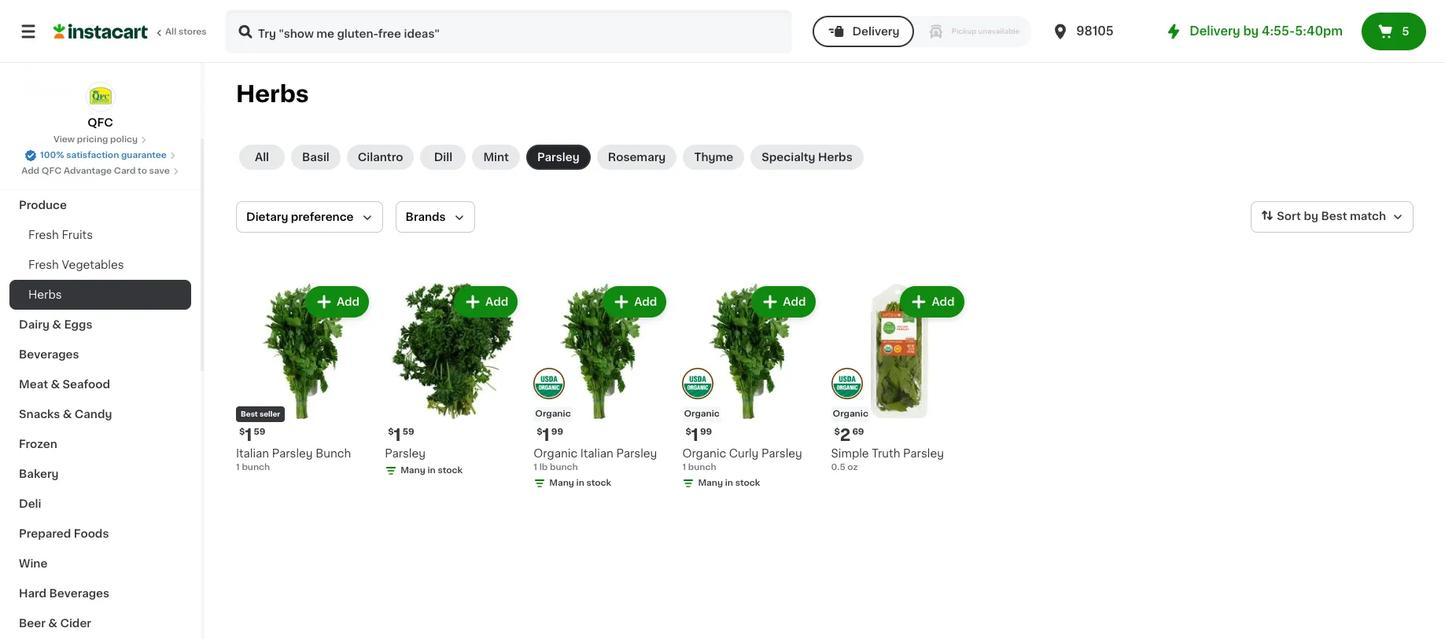 Task type: vqa. For each thing, say whether or not it's contained in the screenshot.
100% satisfaction guarantee link
no



Task type: locate. For each thing, give the bounding box(es) containing it.
1
[[245, 427, 252, 444], [394, 427, 401, 444], [543, 427, 550, 444], [691, 427, 699, 444], [236, 463, 240, 472], [534, 463, 537, 472], [682, 463, 686, 472]]

4 $ from the left
[[686, 428, 691, 437]]

fresh fruits
[[28, 230, 93, 241]]

0 horizontal spatial by
[[1243, 25, 1259, 37]]

all left stores
[[165, 28, 176, 36]]

item badge image for 1
[[682, 368, 714, 399]]

4:55-
[[1262, 25, 1295, 37]]

0 horizontal spatial bunch
[[242, 463, 270, 472]]

bunch for organic
[[688, 463, 716, 472]]

mint link
[[472, 145, 520, 170]]

5 add button from the left
[[902, 288, 963, 316]]

1 horizontal spatial herbs
[[236, 83, 309, 105]]

herbs up all link
[[236, 83, 309, 105]]

organic up lb
[[534, 449, 578, 460]]

all stores link
[[53, 9, 208, 53]]

by for delivery
[[1243, 25, 1259, 37]]

$ for italian parsley bunch
[[239, 428, 245, 437]]

2 italian from the left
[[580, 449, 614, 460]]

simple
[[831, 449, 869, 460]]

organic
[[535, 410, 571, 419], [684, 410, 720, 419], [833, 410, 868, 419], [534, 449, 578, 460], [682, 449, 726, 460]]

69
[[852, 428, 864, 437]]

1 add button from the left
[[307, 288, 368, 316]]

2 horizontal spatial many in stock
[[698, 479, 760, 488]]

1 $ from the left
[[239, 428, 245, 437]]

add button for organic curly parsley
[[753, 288, 814, 316]]

0 horizontal spatial stock
[[438, 467, 463, 475]]

3 add button from the left
[[604, 288, 665, 316]]

2 fresh from the top
[[28, 260, 59, 271]]

2 horizontal spatial in
[[725, 479, 733, 488]]

2 horizontal spatial bunch
[[688, 463, 716, 472]]

0 vertical spatial fresh
[[28, 230, 59, 241]]

bunch inside italian parsley bunch 1 bunch
[[242, 463, 270, 472]]

dill
[[434, 152, 452, 163]]

best
[[1321, 211, 1347, 222], [241, 411, 258, 418]]

preference
[[291, 212, 354, 223]]

beverages up the cider
[[49, 588, 109, 599]]

1 vertical spatial all
[[255, 152, 269, 163]]

3 product group from the left
[[534, 283, 670, 493]]

delivery button
[[813, 16, 914, 47]]

fresh inside 'link'
[[28, 230, 59, 241]]

wine
[[19, 559, 47, 570]]

$ 1 99 up organic curly parsley 1 bunch
[[686, 427, 712, 444]]

foods
[[74, 529, 109, 540]]

qfc down 100%
[[42, 167, 62, 175]]

1 vertical spatial herbs
[[818, 152, 853, 163]]

59
[[254, 428, 265, 437], [403, 428, 414, 437]]

by right sort
[[1304, 211, 1319, 222]]

by for sort
[[1304, 211, 1319, 222]]

1 horizontal spatial by
[[1304, 211, 1319, 222]]

& for snacks
[[63, 409, 72, 420]]

None search field
[[225, 9, 793, 53]]

bunch for italian
[[242, 463, 270, 472]]

$ for simple truth parsley
[[834, 428, 840, 437]]

beverages down dairy & eggs on the left of the page
[[19, 349, 79, 360]]

in for organic curly parsley
[[725, 479, 733, 488]]

1 horizontal spatial in
[[576, 479, 584, 488]]

add
[[21, 167, 39, 175], [337, 297, 360, 308], [485, 297, 508, 308], [634, 297, 657, 308], [783, 297, 806, 308], [932, 297, 955, 308]]

1 horizontal spatial italian
[[580, 449, 614, 460]]

99 for curly
[[700, 428, 712, 437]]

best for best seller
[[241, 411, 258, 418]]

herbs
[[236, 83, 309, 105], [818, 152, 853, 163], [28, 290, 62, 301]]

5 product group from the left
[[831, 283, 967, 475]]

product group containing 2
[[831, 283, 967, 475]]

add for simple truth parsley
[[932, 297, 955, 308]]

parsley inside 'organic italian parsley 1 lb bunch'
[[616, 449, 657, 460]]

1 horizontal spatial $ 1 59
[[388, 427, 414, 444]]

beer & cider
[[19, 618, 91, 629]]

1 vertical spatial fresh
[[28, 260, 59, 271]]

1 horizontal spatial best
[[1321, 211, 1347, 222]]

add button for italian parsley bunch
[[307, 288, 368, 316]]

& for beer
[[48, 618, 57, 629]]

2 $ 1 99 from the left
[[686, 427, 712, 444]]

0 vertical spatial beverages
[[19, 349, 79, 360]]

98105 button
[[1051, 9, 1146, 53]]

2 item badge image from the left
[[831, 368, 863, 399]]

all left basil link
[[255, 152, 269, 163]]

add button for organic italian parsley
[[604, 288, 665, 316]]

product group
[[236, 283, 372, 475], [385, 283, 521, 481], [534, 283, 670, 493], [682, 283, 819, 493], [831, 283, 967, 475]]

seafood
[[63, 379, 110, 390]]

instacart logo image
[[53, 22, 148, 41]]

organic up organic curly parsley 1 bunch
[[684, 410, 720, 419]]

hard beverages
[[19, 588, 109, 599]]

thyme link
[[683, 145, 744, 170]]

&
[[52, 319, 61, 330], [51, 379, 60, 390], [63, 409, 72, 420], [48, 618, 57, 629]]

by inside field
[[1304, 211, 1319, 222]]

1 item badge image from the left
[[682, 368, 714, 399]]

all
[[165, 28, 176, 36], [255, 152, 269, 163]]

3 bunch from the left
[[688, 463, 716, 472]]

by left the 4:55-
[[1243, 25, 1259, 37]]

again
[[79, 53, 111, 64]]

1 bunch from the left
[[242, 463, 270, 472]]

0 horizontal spatial 59
[[254, 428, 265, 437]]

simple truth parsley 0.5 oz
[[831, 449, 944, 472]]

1 horizontal spatial item badge image
[[831, 368, 863, 399]]

2 vertical spatial herbs
[[28, 290, 62, 301]]

& left eggs
[[52, 319, 61, 330]]

0.5
[[831, 463, 845, 472]]

1 horizontal spatial bunch
[[550, 463, 578, 472]]

bunch inside organic curly parsley 1 bunch
[[688, 463, 716, 472]]

recipes
[[19, 140, 65, 151]]

0 horizontal spatial item badge image
[[682, 368, 714, 399]]

$ for organic curly parsley
[[686, 428, 691, 437]]

1 horizontal spatial qfc
[[88, 117, 113, 128]]

5 $ from the left
[[834, 428, 840, 437]]

2 $ 1 59 from the left
[[388, 427, 414, 444]]

lists link
[[9, 74, 191, 105]]

3 $ from the left
[[537, 428, 543, 437]]

service type group
[[813, 16, 1032, 47]]

parsley link
[[526, 145, 591, 170]]

organic down item badge image
[[535, 410, 571, 419]]

fresh for fresh vegetables
[[28, 260, 59, 271]]

herbs right specialty
[[818, 152, 853, 163]]

fruits
[[62, 230, 93, 241]]

& left candy
[[63, 409, 72, 420]]

0 horizontal spatial $ 1 99
[[537, 427, 563, 444]]

0 vertical spatial all
[[165, 28, 176, 36]]

eggs
[[64, 319, 92, 330]]

1 horizontal spatial stock
[[587, 479, 611, 488]]

herbs link
[[9, 280, 191, 310]]

2 horizontal spatial many
[[698, 479, 723, 488]]

1 inside organic curly parsley 1 bunch
[[682, 463, 686, 472]]

1 product group from the left
[[236, 283, 372, 475]]

2 $ from the left
[[388, 428, 394, 437]]

item badge image for 2
[[831, 368, 863, 399]]

1 horizontal spatial many
[[549, 479, 574, 488]]

add for italian parsley bunch
[[337, 297, 360, 308]]

snacks & candy
[[19, 409, 112, 420]]

1 $ 1 99 from the left
[[537, 427, 563, 444]]

2 add button from the left
[[456, 288, 516, 316]]

1 horizontal spatial delivery
[[1190, 25, 1240, 37]]

0 horizontal spatial qfc
[[42, 167, 62, 175]]

organic for simple truth parsley
[[833, 410, 868, 419]]

1 horizontal spatial 99
[[700, 428, 712, 437]]

1 99 from the left
[[551, 428, 563, 437]]

beer
[[19, 618, 46, 629]]

parsley inside italian parsley bunch 1 bunch
[[272, 449, 313, 460]]

$ 1 99 up lb
[[537, 427, 563, 444]]

& right 'meat'
[[51, 379, 60, 390]]

59 for italian parsley bunch
[[254, 428, 265, 437]]

produce link
[[9, 190, 191, 220]]

0 horizontal spatial herbs
[[28, 290, 62, 301]]

cider
[[60, 618, 91, 629]]

2 product group from the left
[[385, 283, 521, 481]]

fresh vegetables link
[[9, 250, 191, 280]]

1 vertical spatial best
[[241, 411, 258, 418]]

many
[[401, 467, 425, 475], [549, 479, 574, 488], [698, 479, 723, 488]]

2 bunch from the left
[[550, 463, 578, 472]]

bakery link
[[9, 459, 191, 489]]

hard beverages link
[[9, 579, 191, 609]]

specialty
[[762, 152, 815, 163]]

advantage
[[64, 167, 112, 175]]

$
[[239, 428, 245, 437], [388, 428, 394, 437], [537, 428, 543, 437], [686, 428, 691, 437], [834, 428, 840, 437]]

0 horizontal spatial delivery
[[852, 26, 900, 37]]

best inside field
[[1321, 211, 1347, 222]]

4 add button from the left
[[753, 288, 814, 316]]

1 vertical spatial by
[[1304, 211, 1319, 222]]

qfc up view pricing policy link
[[88, 117, 113, 128]]

$ 2 69
[[834, 427, 864, 444]]

2 99 from the left
[[700, 428, 712, 437]]

beverages
[[19, 349, 79, 360], [49, 588, 109, 599]]

0 horizontal spatial best
[[241, 411, 258, 418]]

herbs up dairy & eggs on the left of the page
[[28, 290, 62, 301]]

fresh down the fresh fruits on the top of the page
[[28, 260, 59, 271]]

0 horizontal spatial italian
[[236, 449, 269, 460]]

fresh down "produce"
[[28, 230, 59, 241]]

$ 1 59
[[239, 427, 265, 444], [388, 427, 414, 444]]

98105
[[1077, 25, 1114, 37]]

add for organic curly parsley
[[783, 297, 806, 308]]

2 horizontal spatial stock
[[735, 479, 760, 488]]

& for dairy
[[52, 319, 61, 330]]

1 horizontal spatial all
[[255, 152, 269, 163]]

delivery inside button
[[852, 26, 900, 37]]

item badge image
[[682, 368, 714, 399], [831, 368, 863, 399]]

$ 1 99 for organic curly parsley
[[686, 427, 712, 444]]

best left seller
[[241, 411, 258, 418]]

italian parsley bunch 1 bunch
[[236, 449, 351, 472]]

1 59 from the left
[[254, 428, 265, 437]]

buy
[[44, 53, 66, 64]]

& right beer
[[48, 618, 57, 629]]

1 $ 1 59 from the left
[[239, 427, 265, 444]]

add button
[[307, 288, 368, 316], [456, 288, 516, 316], [604, 288, 665, 316], [753, 288, 814, 316], [902, 288, 963, 316]]

bunch
[[242, 463, 270, 472], [550, 463, 578, 472], [688, 463, 716, 472]]

1 fresh from the top
[[28, 230, 59, 241]]

thyme
[[694, 152, 733, 163]]

0 horizontal spatial all
[[165, 28, 176, 36]]

0 horizontal spatial 99
[[551, 428, 563, 437]]

0 horizontal spatial $ 1 59
[[239, 427, 265, 444]]

1 horizontal spatial 59
[[403, 428, 414, 437]]

fresh vegetables
[[28, 260, 124, 271]]

1 horizontal spatial $ 1 99
[[686, 427, 712, 444]]

lists
[[44, 84, 71, 95]]

deli
[[19, 499, 41, 510]]

0 vertical spatial by
[[1243, 25, 1259, 37]]

view
[[53, 135, 75, 144]]

1 italian from the left
[[236, 449, 269, 460]]

many in stock
[[401, 467, 463, 475], [549, 479, 611, 488], [698, 479, 760, 488]]

$ inside '$ 2 69'
[[834, 428, 840, 437]]

99
[[551, 428, 563, 437], [700, 428, 712, 437]]

organic left curly
[[682, 449, 726, 460]]

1 vertical spatial qfc
[[42, 167, 62, 175]]

delivery
[[1190, 25, 1240, 37], [852, 26, 900, 37]]

best left match
[[1321, 211, 1347, 222]]

snacks & candy link
[[9, 400, 191, 430]]

99 for italian
[[551, 428, 563, 437]]

1 inside italian parsley bunch 1 bunch
[[236, 463, 240, 472]]

add button for parsley
[[456, 288, 516, 316]]

hard
[[19, 588, 47, 599]]

99 up organic curly parsley 1 bunch
[[700, 428, 712, 437]]

best for best match
[[1321, 211, 1347, 222]]

it
[[69, 53, 77, 64]]

1 horizontal spatial many in stock
[[549, 479, 611, 488]]

2 59 from the left
[[403, 428, 414, 437]]

99 up 'organic italian parsley 1 lb bunch'
[[551, 428, 563, 437]]

organic up 69
[[833, 410, 868, 419]]

0 vertical spatial best
[[1321, 211, 1347, 222]]



Task type: describe. For each thing, give the bounding box(es) containing it.
& for meat
[[51, 379, 60, 390]]

organic inside 'organic italian parsley 1 lb bunch'
[[534, 449, 578, 460]]

100% satisfaction guarantee
[[40, 151, 167, 160]]

pricing
[[77, 135, 108, 144]]

thanksgiving
[[19, 170, 94, 181]]

policy
[[110, 135, 138, 144]]

italian inside 'organic italian parsley 1 lb bunch'
[[580, 449, 614, 460]]

basil link
[[291, 145, 340, 170]]

$ 1 59 for italian parsley bunch
[[239, 427, 265, 444]]

59 for parsley
[[403, 428, 414, 437]]

best match
[[1321, 211, 1386, 222]]

0 horizontal spatial many
[[401, 467, 425, 475]]

view pricing policy link
[[53, 134, 147, 146]]

mint
[[483, 152, 509, 163]]

guarantee
[[121, 151, 167, 160]]

1 inside 'organic italian parsley 1 lb bunch'
[[534, 463, 537, 472]]

vegetables
[[62, 260, 124, 271]]

fresh for fresh fruits
[[28, 230, 59, 241]]

italian inside italian parsley bunch 1 bunch
[[236, 449, 269, 460]]

produce
[[19, 200, 67, 211]]

meat & seafood link
[[9, 370, 191, 400]]

0 vertical spatial herbs
[[236, 83, 309, 105]]

meat & seafood
[[19, 379, 110, 390]]

all for all
[[255, 152, 269, 163]]

sort
[[1277, 211, 1301, 222]]

bunch inside 'organic italian parsley 1 lb bunch'
[[550, 463, 578, 472]]

prepared
[[19, 529, 71, 540]]

$ 1 99 for organic italian parsley
[[537, 427, 563, 444]]

all stores
[[165, 28, 207, 36]]

parsley inside simple truth parsley 0.5 oz
[[903, 449, 944, 460]]

many for organic curly parsley
[[698, 479, 723, 488]]

in for organic italian parsley
[[576, 479, 584, 488]]

basil
[[302, 152, 329, 163]]

satisfaction
[[66, 151, 119, 160]]

specialty herbs
[[762, 152, 853, 163]]

stores
[[179, 28, 207, 36]]

parsley inside organic curly parsley 1 bunch
[[762, 449, 802, 460]]

qfc link
[[85, 82, 115, 131]]

100% satisfaction guarantee button
[[24, 146, 176, 162]]

4 product group from the left
[[682, 283, 819, 493]]

organic inside organic curly parsley 1 bunch
[[682, 449, 726, 460]]

dairy
[[19, 319, 49, 330]]

rosemary link
[[597, 145, 677, 170]]

organic for organic italian parsley
[[535, 410, 571, 419]]

all link
[[239, 145, 285, 170]]

add for parsley
[[485, 297, 508, 308]]

dairy & eggs
[[19, 319, 92, 330]]

stock for organic italian parsley
[[587, 479, 611, 488]]

add for organic italian parsley
[[634, 297, 657, 308]]

dill link
[[420, 145, 466, 170]]

1 vertical spatial beverages
[[49, 588, 109, 599]]

beverages link
[[9, 340, 191, 370]]

seller
[[260, 411, 280, 418]]

dietary
[[246, 212, 288, 223]]

0 horizontal spatial many in stock
[[401, 467, 463, 475]]

many for organic italian parsley
[[549, 479, 574, 488]]

Search field
[[227, 11, 791, 52]]

organic curly parsley 1 bunch
[[682, 449, 802, 472]]

add qfc advantage card to save
[[21, 167, 170, 175]]

rosemary
[[608, 152, 666, 163]]

2 horizontal spatial herbs
[[818, 152, 853, 163]]

frozen link
[[9, 430, 191, 459]]

sort by
[[1277, 211, 1319, 222]]

curly
[[729, 449, 759, 460]]

bakery
[[19, 469, 59, 480]]

delivery for delivery
[[852, 26, 900, 37]]

5
[[1402, 26, 1409, 37]]

delivery by 4:55-5:40pm link
[[1165, 22, 1343, 41]]

lb
[[539, 463, 548, 472]]

prepared foods
[[19, 529, 109, 540]]

bunch
[[316, 449, 351, 460]]

oz
[[848, 463, 858, 472]]

cilantro link
[[347, 145, 414, 170]]

best seller
[[241, 411, 280, 418]]

dairy & eggs link
[[9, 310, 191, 340]]

delivery for delivery by 4:55-5:40pm
[[1190, 25, 1240, 37]]

save
[[149, 167, 170, 175]]

fresh fruits link
[[9, 220, 191, 250]]

0 horizontal spatial in
[[428, 467, 436, 475]]

thanksgiving link
[[9, 160, 191, 190]]

truth
[[872, 449, 900, 460]]

all for all stores
[[165, 28, 176, 36]]

stock for organic curly parsley
[[735, 479, 760, 488]]

qfc logo image
[[85, 82, 115, 112]]

dietary preference
[[246, 212, 354, 223]]

0 vertical spatial qfc
[[88, 117, 113, 128]]

snacks
[[19, 409, 60, 420]]

add button for simple truth parsley
[[902, 288, 963, 316]]

buy it again link
[[9, 42, 191, 74]]

2
[[840, 427, 851, 444]]

Best match Sort by field
[[1251, 201, 1414, 233]]

many in stock for organic italian parsley
[[549, 479, 611, 488]]

cilantro
[[358, 152, 403, 163]]

$ for parsley
[[388, 428, 394, 437]]

buy it again
[[44, 53, 111, 64]]

meat
[[19, 379, 48, 390]]

deli link
[[9, 489, 191, 519]]

5:40pm
[[1295, 25, 1343, 37]]

to
[[138, 167, 147, 175]]

dietary preference button
[[236, 201, 383, 233]]

100%
[[40, 151, 64, 160]]

$ for organic italian parsley
[[537, 428, 543, 437]]

candy
[[75, 409, 112, 420]]

wine link
[[9, 549, 191, 579]]

item badge image
[[534, 368, 565, 399]]

organic for organic curly parsley
[[684, 410, 720, 419]]

many in stock for organic curly parsley
[[698, 479, 760, 488]]

$ 1 59 for parsley
[[388, 427, 414, 444]]

brands
[[406, 212, 446, 223]]

specialty herbs link
[[751, 145, 864, 170]]

frozen
[[19, 439, 57, 450]]

delivery by 4:55-5:40pm
[[1190, 25, 1343, 37]]

add qfc advantage card to save link
[[21, 165, 179, 178]]



